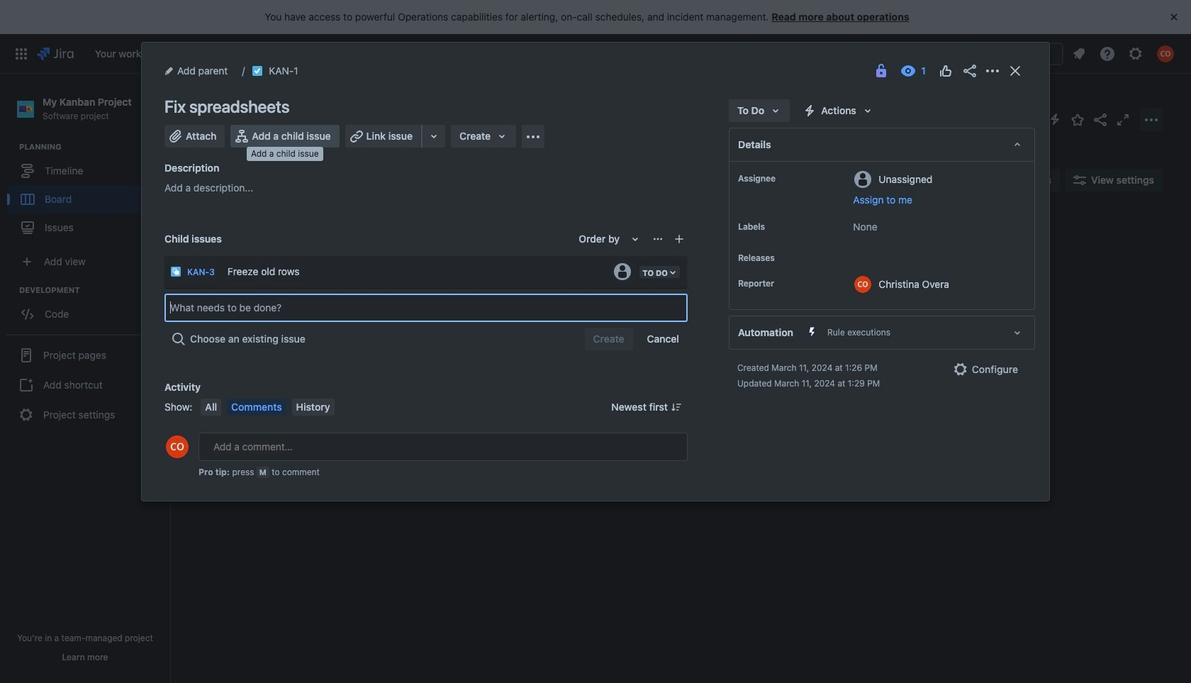 Task type: vqa. For each thing, say whether or not it's contained in the screenshot.
More information about Christina Overa icon
yes



Task type: locate. For each thing, give the bounding box(es) containing it.
1 heading from the top
[[19, 141, 170, 153]]

star kan board image
[[1070, 111, 1087, 128]]

What needs to be done? field
[[166, 295, 687, 321]]

0 vertical spatial task image
[[252, 65, 263, 77]]

1 vertical spatial task image
[[211, 291, 222, 302]]

vote options: no one has voted for this issue yet. image
[[938, 62, 955, 79]]

None search field
[[922, 42, 1064, 65]]

issue actions image
[[653, 233, 664, 245]]

sidebar element
[[0, 74, 170, 683]]

task image
[[252, 65, 263, 77], [211, 291, 222, 302]]

0 vertical spatial heading
[[19, 141, 170, 153]]

Search this board text field
[[200, 167, 265, 193]]

1 vertical spatial group
[[7, 285, 170, 333]]

2 heading from the top
[[19, 285, 170, 296]]

0 of 1 child issues complete image
[[344, 291, 355, 302]]

jira image
[[37, 45, 74, 62], [37, 45, 74, 62]]

more information about christina overa image
[[855, 276, 872, 293]]

0 vertical spatial group
[[7, 141, 170, 246]]

link web pages and more image
[[426, 128, 443, 145]]

tooltip
[[247, 147, 323, 161]]

Search field
[[922, 42, 1064, 65]]

group
[[7, 141, 170, 246], [7, 285, 170, 333], [6, 334, 165, 435]]

menu bar
[[198, 399, 337, 416]]

0 horizontal spatial list
[[88, 34, 837, 73]]

banner
[[0, 34, 1192, 74]]

issue type: subtask image
[[170, 266, 182, 277]]

heading
[[19, 141, 170, 153], [19, 285, 170, 296]]

list item
[[91, 34, 154, 73], [160, 34, 216, 73], [221, 34, 267, 73], [273, 34, 346, 73], [352, 34, 399, 73], [405, 34, 448, 73], [499, 34, 540, 73], [551, 34, 600, 73]]

dialog
[[142, 43, 1050, 501]]

1 horizontal spatial list
[[1067, 41, 1183, 66]]

1 vertical spatial heading
[[19, 285, 170, 296]]

5 list item from the left
[[352, 34, 399, 73]]

6 list item from the left
[[405, 34, 448, 73]]

search image
[[928, 48, 939, 59]]

labels pin to top. only you can see pinned fields. image
[[768, 221, 780, 233]]

list
[[88, 34, 837, 73], [1067, 41, 1183, 66]]

1 horizontal spatial task image
[[252, 65, 263, 77]]

automation element
[[729, 316, 1036, 350]]

details element
[[729, 128, 1036, 162]]



Task type: describe. For each thing, give the bounding box(es) containing it.
add app image
[[525, 128, 542, 145]]

create child image
[[674, 233, 685, 245]]

dismiss image
[[1166, 9, 1183, 26]]

actions image
[[985, 62, 1002, 79]]

Add a comment… field
[[199, 433, 688, 461]]

8 list item from the left
[[551, 34, 600, 73]]

7 list item from the left
[[499, 34, 540, 73]]

enter full screen image
[[1115, 111, 1132, 128]]

2 vertical spatial group
[[6, 334, 165, 435]]

1 list item from the left
[[91, 34, 154, 73]]

3 list item from the left
[[221, 34, 267, 73]]

2 list item from the left
[[160, 34, 216, 73]]

0 horizontal spatial task image
[[211, 291, 222, 302]]

primary element
[[9, 34, 837, 73]]

copy link to issue image
[[296, 65, 307, 76]]

heading for top "group"
[[19, 141, 170, 153]]

assignee pin to top. only you can see pinned fields. image
[[779, 173, 790, 184]]

reporter pin to top. only you can see pinned fields. image
[[778, 278, 789, 289]]

0 of 1 child issues complete image
[[344, 291, 355, 302]]

heading for middle "group"
[[19, 285, 170, 296]]

4 list item from the left
[[273, 34, 346, 73]]

close image
[[1007, 62, 1024, 79]]



